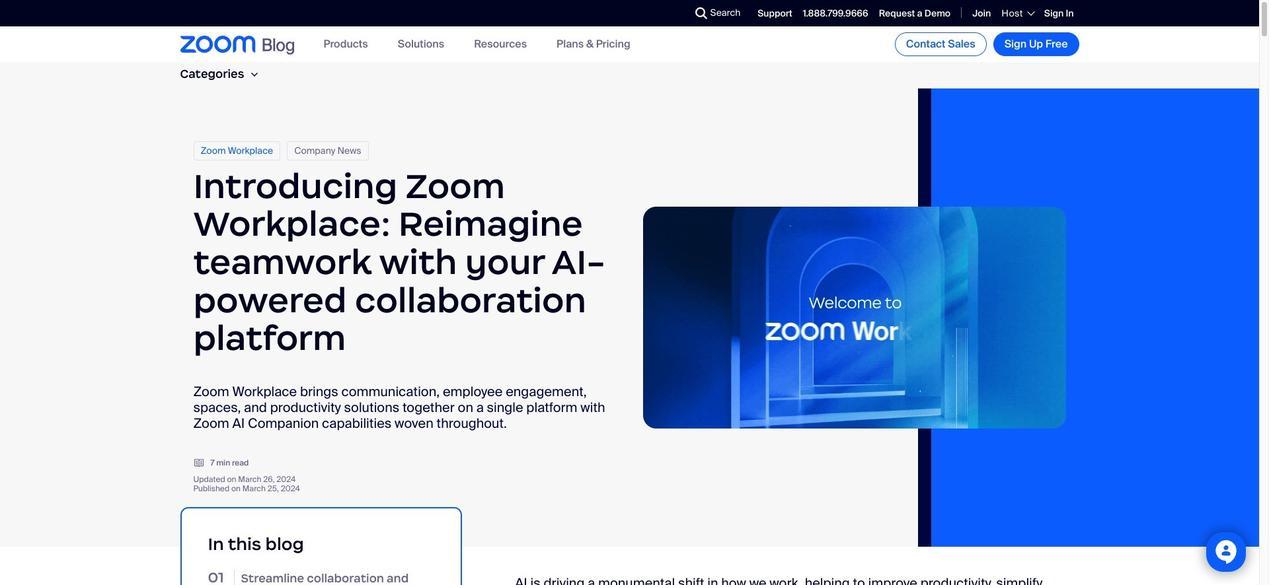 Task type: locate. For each thing, give the bounding box(es) containing it.
logo blog.svg image
[[262, 35, 294, 56]]

None search field
[[647, 3, 699, 24]]

introducing zoom workplace image
[[643, 207, 1066, 429]]

main content
[[0, 89, 1260, 586]]

zoom logo image
[[180, 36, 256, 53]]



Task type: vqa. For each thing, say whether or not it's contained in the screenshot.
search image
yes



Task type: describe. For each thing, give the bounding box(es) containing it.
search image
[[695, 7, 707, 19]]

search image
[[695, 7, 707, 19]]



